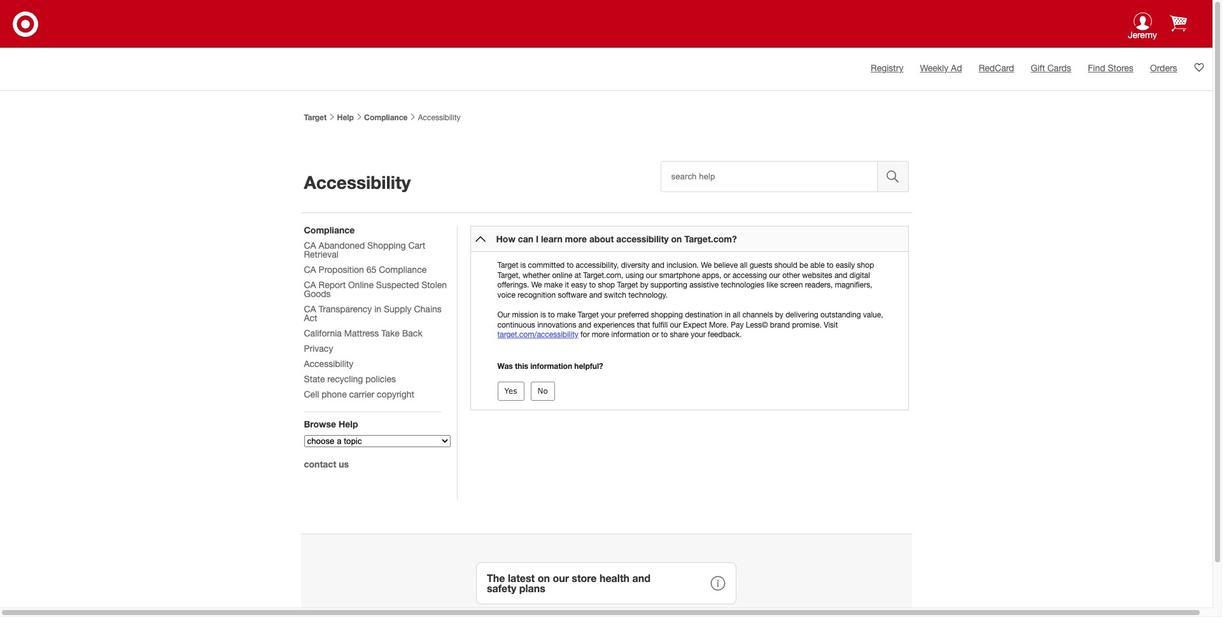 Task type: vqa. For each thing, say whether or not it's contained in the screenshot.
apps,
yes



Task type: locate. For each thing, give the bounding box(es) containing it.
inclusion.
[[667, 261, 699, 270]]

ca left abandoned
[[304, 241, 316, 251]]

at
[[575, 271, 581, 280]]

accessibility
[[416, 113, 461, 122], [304, 172, 411, 193], [304, 359, 353, 369]]

1 vertical spatial or
[[652, 330, 659, 339]]

gift cards
[[1031, 63, 1071, 73]]

gift
[[1031, 63, 1045, 73]]

0 horizontal spatial in
[[374, 304, 381, 314]]

jeremy link
[[1123, 12, 1162, 48]]

0 vertical spatial by
[[640, 281, 648, 290]]

target.com?
[[684, 234, 737, 244]]

and inside the latest on our store health and safety plans
[[632, 572, 650, 584]]

all up pay
[[733, 311, 740, 320]]

contact us
[[304, 459, 349, 470]]

0 horizontal spatial by
[[640, 281, 648, 290]]

your up experiences
[[601, 311, 616, 320]]

or down fulfill
[[652, 330, 659, 339]]

weekly ad
[[920, 63, 962, 73]]

1 horizontal spatial by
[[775, 311, 783, 320]]

compliance for compliance ca abandoned shopping cart retrieval ca proposition 65 compliance ca report online suspected stolen goods ca transparency in supply chains act california mattress take back privacy accessibility state recycling policies cell phone carrier copyright
[[304, 225, 355, 236]]

1 horizontal spatial in
[[725, 311, 731, 320]]

compliance for compliance
[[364, 113, 408, 122]]

cell
[[304, 390, 319, 400]]

weekly
[[920, 63, 949, 73]]

state
[[304, 374, 325, 384]]

target up for
[[578, 311, 599, 320]]

0 vertical spatial more
[[565, 234, 587, 244]]

california mattress take back link
[[304, 328, 422, 339]]

is
[[520, 261, 526, 270], [540, 311, 546, 320]]

0 horizontal spatial your
[[601, 311, 616, 320]]

make inside target is committed to accessibility, diversity and inclusion. we believe all guests should be able to easily shop target, whether online at target.com, using our smartphone apps, or accessing our other websites and digital offerings. we make it easy to shop target by supporting assistive technologies like screen readers, magnifiers, voice recognition software and switch technology.
[[544, 281, 563, 290]]

on
[[671, 234, 682, 244], [538, 572, 550, 584]]

redcard link
[[979, 63, 1014, 73]]

more
[[565, 234, 587, 244], [592, 330, 609, 339]]

carrier
[[349, 390, 374, 400]]

ca down goods
[[304, 304, 316, 314]]

in inside our mission is to make target your preferred shopping destination in all channels by delivering outstanding value, continuous innovations and experiences that fulfill our expect more. pay less© brand promise. visit target.com/accessibility for more information or to share your feedback.
[[725, 311, 731, 320]]

all inside our mission is to make target your preferred shopping destination in all channels by delivering outstanding value, continuous innovations and experiences that fulfill our expect more. pay less© brand promise. visit target.com/accessibility for more information or to share your feedback.
[[733, 311, 740, 320]]

orders link
[[1150, 63, 1177, 73]]

0 horizontal spatial on
[[538, 572, 550, 584]]

1 vertical spatial information
[[530, 361, 572, 371]]

navigation
[[304, 225, 450, 481]]

target down using
[[617, 281, 638, 290]]

and left switch
[[589, 291, 602, 300]]

and up the supporting
[[652, 261, 664, 270]]

1 vertical spatial accessibility
[[304, 172, 411, 193]]

is inside target is committed to accessibility, diversity and inclusion. we believe all guests should be able to easily shop target, whether online at target.com, using our smartphone apps, or accessing our other websites and digital offerings. we make it easy to shop target by supporting assistive technologies like screen readers, magnifiers, voice recognition software and switch technology.
[[520, 261, 526, 270]]

0 vertical spatial all
[[740, 261, 747, 270]]

supporting
[[651, 281, 687, 290]]

able
[[810, 261, 825, 270]]

destination
[[685, 311, 723, 320]]

brand
[[770, 321, 790, 329]]

shop up "digital"
[[857, 261, 874, 270]]

1 vertical spatial more
[[592, 330, 609, 339]]

is inside our mission is to make target your preferred shopping destination in all channels by delivering outstanding value, continuous innovations and experiences that fulfill our expect more. pay less© brand promise. visit target.com/accessibility for more information or to share your feedback.
[[540, 311, 546, 320]]

your down 'expect'
[[691, 330, 706, 339]]

technologies
[[721, 281, 764, 290]]

ca proposition 65 compliance link
[[304, 265, 427, 275]]

2 vertical spatial accessibility
[[304, 359, 353, 369]]

software
[[558, 291, 587, 300]]

how can i learn more about accessibility on target.com? tab
[[470, 226, 909, 251]]

1 vertical spatial compliance
[[304, 225, 355, 236]]

weekly ad link
[[920, 63, 962, 73]]

1 vertical spatial make
[[557, 311, 576, 320]]

compliance up abandoned
[[304, 225, 355, 236]]

1 vertical spatial your
[[691, 330, 706, 339]]

browse help
[[304, 419, 358, 430]]

our inside our mission is to make target your preferred shopping destination in all channels by delivering outstanding value, continuous innovations and experiences that fulfill our expect more. pay less© brand promise. visit target.com/accessibility for more information or to share your feedback.
[[670, 321, 681, 329]]

None image field
[[877, 161, 909, 192]]

and right health
[[632, 572, 650, 584]]

contact
[[304, 459, 336, 470]]

1 vertical spatial all
[[733, 311, 740, 320]]

to up the innovations
[[548, 311, 555, 320]]

more inside our mission is to make target your preferred shopping destination in all channels by delivering outstanding value, continuous innovations and experiences that fulfill our expect more. pay less© brand promise. visit target.com/accessibility for more information or to share your feedback.
[[592, 330, 609, 339]]

None submit
[[497, 382, 524, 401], [531, 382, 555, 401], [497, 382, 524, 401], [531, 382, 555, 401]]

target inside our mission is to make target your preferred shopping destination in all channels by delivering outstanding value, continuous innovations and experiences that fulfill our expect more. pay less© brand promise. visit target.com/accessibility for more information or to share your feedback.
[[578, 311, 599, 320]]

1 horizontal spatial on
[[671, 234, 682, 244]]

1 horizontal spatial is
[[540, 311, 546, 320]]

information
[[611, 330, 650, 339], [530, 361, 572, 371]]

0 horizontal spatial shop
[[598, 281, 615, 290]]

that
[[637, 321, 650, 329]]

ca transparency in supply chains act link
[[304, 304, 442, 323]]

help link
[[337, 113, 354, 122]]

or
[[724, 271, 730, 280], [652, 330, 659, 339]]

learn
[[541, 234, 562, 244]]

is up the innovations
[[540, 311, 546, 320]]

voice
[[497, 291, 516, 300]]

target.com/accessibility link
[[497, 330, 578, 339]]

compliance right help link
[[364, 113, 408, 122]]

1 vertical spatial on
[[538, 572, 550, 584]]

1 horizontal spatial shop
[[857, 261, 874, 270]]

safety
[[487, 582, 516, 595]]

magnifiers,
[[835, 281, 872, 290]]

mattress
[[344, 328, 379, 339]]

information right this
[[530, 361, 572, 371]]

help right target link
[[337, 113, 354, 122]]

0 vertical spatial make
[[544, 281, 563, 290]]

my target.com shopping cart image
[[1170, 15, 1187, 32]]

navigation containing compliance
[[304, 225, 450, 481]]

make down online
[[544, 281, 563, 290]]

by up brand
[[775, 311, 783, 320]]

on up inclusion.
[[671, 234, 682, 244]]

recognition
[[518, 291, 556, 300]]

privacy link
[[304, 344, 333, 354]]

and
[[652, 261, 664, 270], [835, 271, 847, 280], [589, 291, 602, 300], [578, 321, 591, 329], [632, 572, 650, 584]]

is up whether
[[520, 261, 526, 270]]

0 vertical spatial is
[[520, 261, 526, 270]]

or down believe
[[724, 271, 730, 280]]

fulfill
[[652, 321, 668, 329]]

in left supply
[[374, 304, 381, 314]]

guests
[[750, 261, 772, 270]]

1 vertical spatial by
[[775, 311, 783, 320]]

our up share
[[670, 321, 681, 329]]

online
[[348, 280, 374, 290]]

on right latest
[[538, 572, 550, 584]]

0 vertical spatial on
[[671, 234, 682, 244]]

find stores link
[[1088, 63, 1134, 73]]

0 vertical spatial accessibility
[[416, 113, 461, 122]]

more right learn at the left of the page
[[565, 234, 587, 244]]

it
[[565, 281, 569, 290]]

in up more.
[[725, 311, 731, 320]]

0 horizontal spatial is
[[520, 261, 526, 270]]

back
[[402, 328, 422, 339]]

find stores
[[1088, 63, 1134, 73]]

cards
[[1048, 63, 1071, 73]]

1 vertical spatial shop
[[598, 281, 615, 290]]

our left store
[[553, 572, 569, 584]]

all inside target is committed to accessibility, diversity and inclusion. we believe all guests should be able to easily shop target, whether online at target.com, using our smartphone apps, or accessing our other websites and digital offerings. we make it easy to shop target by supporting assistive technologies like screen readers, magnifiers, voice recognition software and switch technology.
[[740, 261, 747, 270]]

1 horizontal spatial or
[[724, 271, 730, 280]]

shopping
[[367, 241, 406, 251]]

should
[[774, 261, 797, 270]]

be
[[800, 261, 808, 270]]

ca left report
[[304, 280, 316, 290]]

and down easily
[[835, 271, 847, 280]]

more right for
[[592, 330, 609, 339]]

chains
[[414, 304, 442, 314]]

0 horizontal spatial or
[[652, 330, 659, 339]]

1 horizontal spatial more
[[592, 330, 609, 339]]

more inside tab
[[565, 234, 587, 244]]

all up accessing
[[740, 261, 747, 270]]

latest
[[508, 572, 535, 584]]

compliance
[[364, 113, 408, 122], [304, 225, 355, 236], [379, 265, 427, 275]]

by inside target is committed to accessibility, diversity and inclusion. we believe all guests should be able to easily shop target, whether online at target.com, using our smartphone apps, or accessing our other websites and digital offerings. we make it easy to shop target by supporting assistive technologies like screen readers, magnifiers, voice recognition software and switch technology.
[[640, 281, 648, 290]]

target,
[[497, 271, 520, 280]]

0 vertical spatial shop
[[857, 261, 874, 270]]

to right the easy
[[589, 281, 596, 290]]

help right browse
[[339, 419, 358, 430]]

how
[[496, 234, 515, 244]]

1 horizontal spatial information
[[611, 330, 650, 339]]

make inside our mission is to make target your preferred shopping destination in all channels by delivering outstanding value, continuous innovations and experiences that fulfill our expect more. pay less© brand promise. visit target.com/accessibility for more information or to share your feedback.
[[557, 311, 576, 320]]

browse
[[304, 419, 336, 430]]

retrieval
[[304, 250, 339, 260]]

preferred
[[618, 311, 649, 320]]

make up the innovations
[[557, 311, 576, 320]]

accessing
[[733, 271, 767, 280]]

compliance up the suspected
[[379, 265, 427, 275]]

compliance link
[[364, 113, 408, 122]]

information down that
[[611, 330, 650, 339]]

goods
[[304, 289, 331, 299]]

0 vertical spatial or
[[724, 271, 730, 280]]

1 vertical spatial is
[[540, 311, 546, 320]]

accessibility,
[[576, 261, 619, 270]]

by up "technology."
[[640, 281, 648, 290]]

helpful?
[[574, 361, 603, 371]]

0 horizontal spatial more
[[565, 234, 587, 244]]

by inside our mission is to make target your preferred shopping destination in all channels by delivering outstanding value, continuous innovations and experiences that fulfill our expect more. pay less© brand promise. visit target.com/accessibility for more information or to share your feedback.
[[775, 311, 783, 320]]

for
[[581, 330, 590, 339]]

ca
[[304, 241, 316, 251], [304, 265, 316, 275], [304, 280, 316, 290], [304, 304, 316, 314]]

feedback.
[[708, 330, 742, 339]]

shop down 'target.com,'
[[598, 281, 615, 290]]

and up for
[[578, 321, 591, 329]]

0 horizontal spatial information
[[530, 361, 572, 371]]

cell phone carrier copyright link
[[304, 390, 414, 400]]

ca down retrieval
[[304, 265, 316, 275]]

0 vertical spatial information
[[611, 330, 650, 339]]

in
[[374, 304, 381, 314], [725, 311, 731, 320]]

readers,
[[805, 281, 833, 290]]

easy
[[571, 281, 587, 290]]

0 vertical spatial compliance
[[364, 113, 408, 122]]

target.com/accessibility
[[497, 330, 578, 339]]

us
[[339, 459, 349, 470]]

this
[[515, 361, 528, 371]]



Task type: describe. For each thing, give the bounding box(es) containing it.
target link
[[304, 113, 327, 122]]

our inside the latest on our store health and safety plans
[[553, 572, 569, 584]]

suspected
[[376, 280, 419, 290]]

i
[[536, 234, 539, 244]]

more.
[[709, 321, 729, 329]]

value,
[[863, 311, 883, 320]]

like
[[767, 281, 778, 290]]

1 horizontal spatial your
[[691, 330, 706, 339]]

redcard
[[979, 63, 1014, 73]]

recycling
[[327, 374, 363, 384]]

stolen
[[421, 280, 447, 290]]

orders
[[1150, 63, 1177, 73]]

screen
[[780, 281, 803, 290]]

state recycling policies link
[[304, 374, 396, 384]]

digital
[[850, 271, 870, 280]]

1 ca from the top
[[304, 241, 316, 251]]

stores
[[1108, 63, 1134, 73]]

proposition
[[319, 265, 364, 275]]

0 vertical spatial your
[[601, 311, 616, 320]]

switch
[[604, 291, 626, 300]]

and inside our mission is to make target your preferred shopping destination in all channels by delivering outstanding value, continuous innovations and experiences that fulfill our expect more. pay less© brand promise. visit target.com/accessibility for more information or to share your feedback.
[[578, 321, 591, 329]]

ca report online suspected stolen goods link
[[304, 280, 447, 299]]

how can i learn more about accessibility on target.com?
[[496, 234, 737, 244]]

shopping
[[651, 311, 683, 320]]

our up like
[[769, 271, 780, 280]]

favorites image
[[1194, 62, 1204, 73]]

on inside tab
[[671, 234, 682, 244]]

plans
[[519, 582, 545, 595]]

supply
[[384, 304, 412, 314]]

ca abandoned shopping cart retrieval link
[[304, 241, 425, 260]]

promise.
[[792, 321, 822, 329]]

to right the "able"
[[827, 261, 834, 270]]

target up target,
[[497, 261, 518, 270]]

was
[[497, 361, 513, 371]]

ad
[[951, 63, 962, 73]]

target is committed to accessibility, diversity and inclusion. we believe all guests should be able to easily shop target, whether online at target.com, using our smartphone apps, or accessing our other websites and digital offerings. we make it easy to shop target by supporting assistive technologies like screen readers, magnifiers, voice recognition software and switch technology.
[[497, 261, 874, 300]]

cart
[[408, 241, 425, 251]]

was this information helpful?
[[497, 361, 603, 371]]

2 ca from the top
[[304, 265, 316, 275]]

abandoned
[[319, 241, 365, 251]]

offerings. we
[[497, 281, 542, 290]]

2 vertical spatial compliance
[[379, 265, 427, 275]]

other
[[782, 271, 800, 280]]

phone
[[322, 390, 347, 400]]

policies
[[365, 374, 396, 384]]

target.com home image
[[13, 11, 38, 37]]

1 vertical spatial help
[[339, 419, 358, 430]]

4 ca from the top
[[304, 304, 316, 314]]

the
[[487, 572, 505, 584]]

accessibility
[[616, 234, 669, 244]]

target.com,
[[583, 271, 623, 280]]

delivering
[[786, 311, 818, 320]]

online
[[552, 271, 572, 280]]

health
[[600, 572, 630, 584]]

to down fulfill
[[661, 330, 668, 339]]

assistive
[[690, 281, 719, 290]]

copyright
[[377, 390, 414, 400]]

whether
[[523, 271, 550, 280]]

in inside "compliance ca abandoned shopping cart retrieval ca proposition 65 compliance ca report online suspected stolen goods ca transparency in supply chains act california mattress take back privacy accessibility state recycling policies cell phone carrier copyright"
[[374, 304, 381, 314]]

65
[[366, 265, 376, 275]]

using
[[625, 271, 644, 280]]

smartphone
[[659, 271, 700, 280]]

circle arrow s image
[[475, 234, 485, 244]]

pay
[[731, 321, 744, 329]]

store
[[572, 572, 597, 584]]

jeremy
[[1128, 30, 1157, 40]]

less©
[[746, 321, 768, 329]]

experiences
[[593, 321, 635, 329]]

icon image
[[1133, 12, 1152, 31]]

3 ca from the top
[[304, 280, 316, 290]]

or inside our mission is to make target your preferred shopping destination in all channels by delivering outstanding value, continuous innovations and experiences that fulfill our expect more. pay less© brand promise. visit target.com/accessibility for more information or to share your feedback.
[[652, 330, 659, 339]]

search help text field
[[660, 161, 877, 192]]

california
[[304, 328, 342, 339]]

visit
[[824, 321, 838, 329]]

our mission is to make target your preferred shopping destination in all channels by delivering outstanding value, continuous innovations and experiences that fulfill our expect more. pay less© brand promise. visit target.com/accessibility for more information or to share your feedback.
[[497, 311, 883, 339]]

our right using
[[646, 271, 657, 280]]

transparency
[[319, 304, 372, 314]]

gift cards link
[[1031, 63, 1071, 73]]

accessibility inside "compliance ca abandoned shopping cart retrieval ca proposition 65 compliance ca report online suspected stolen goods ca transparency in supply chains act california mattress take back privacy accessibility state recycling policies cell phone carrier copyright"
[[304, 359, 353, 369]]

websites
[[802, 271, 832, 280]]

we
[[701, 261, 712, 270]]

how can i learn more about accessibility on target.com? link
[[496, 234, 737, 244]]

outstanding
[[821, 311, 861, 320]]

find
[[1088, 63, 1105, 73]]

information inside our mission is to make target your preferred shopping destination in all channels by delivering outstanding value, continuous innovations and experiences that fulfill our expect more. pay less© brand promise. visit target.com/accessibility for more information or to share your feedback.
[[611, 330, 650, 339]]

or inside target is committed to accessibility, diversity and inclusion. we believe all guests should be able to easily shop target, whether online at target.com, using our smartphone apps, or accessing our other websites and digital offerings. we make it easy to shop target by supporting assistive technologies like screen readers, magnifiers, voice recognition software and switch technology.
[[724, 271, 730, 280]]

to up online
[[567, 261, 574, 270]]

the latest on our store health and safety plans
[[487, 572, 650, 595]]

compliance ca abandoned shopping cart retrieval ca proposition 65 compliance ca report online suspected stolen goods ca transparency in supply chains act california mattress take back privacy accessibility state recycling policies cell phone carrier copyright
[[304, 225, 447, 400]]

target left help link
[[304, 113, 327, 122]]

registry link
[[871, 63, 903, 73]]

on inside the latest on our store health and safety plans
[[538, 572, 550, 584]]

diversity
[[621, 261, 649, 270]]

continuous
[[497, 321, 535, 329]]

0 vertical spatial help
[[337, 113, 354, 122]]



